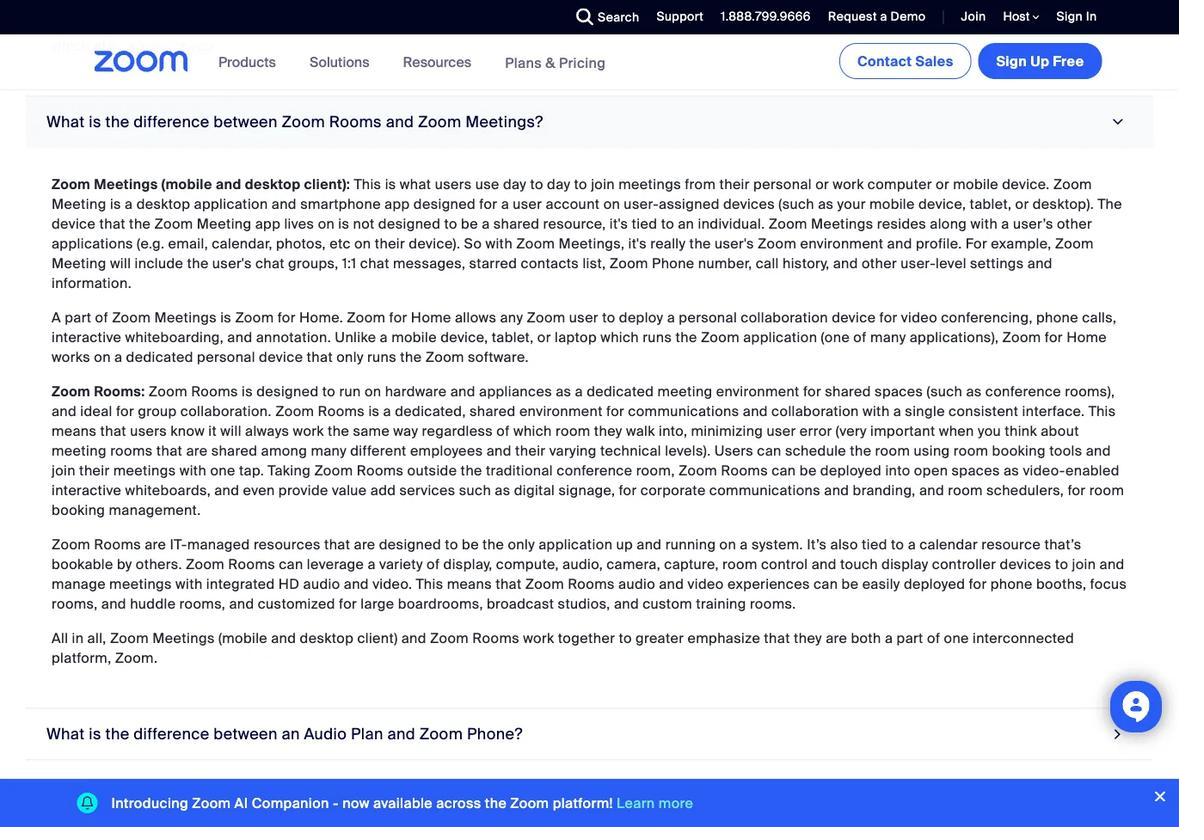 Task type: vqa. For each thing, say whether or not it's contained in the screenshot.
first menu item from the top of the 'Admin Menu' menu at the top of page
no



Task type: describe. For each thing, give the bounding box(es) containing it.
a up display
[[908, 535, 916, 553]]

designed inside zoom rooms are it-managed resources that are designed to be the only application up and running on a system. it's also tied to a calendar resource that's bookable by others. zoom rooms can leverage a variety of display, compute, audio, camera, capture, room control and touch display controller devices to join and manage meetings with integrated hd audio and video. this means that zoom rooms audio and video experiences can be easily deployed for phone booths, focus rooms, and huddle rooms, and customized for large boardrooms, broadcast studios, and custom training rooms.
[[379, 535, 441, 553]]

into
[[885, 461, 911, 479]]

meetings?
[[465, 112, 543, 132]]

can right users
[[757, 441, 782, 460]]

and left ideal
[[52, 402, 77, 420]]

groups,
[[288, 254, 338, 272]]

corporate
[[641, 481, 706, 499]]

client)
[[357, 629, 398, 647]]

up
[[1031, 52, 1050, 70]]

0 vertical spatial user-
[[624, 195, 659, 213]]

information.
[[52, 274, 132, 292]]

phone inside zoom rooms are it-managed resources that are designed to be the only application up and running on a system. it's also tied to a calendar resource that's bookable by others. zoom rooms can leverage a variety of display, compute, audio, camera, capture, room control and touch display controller devices to join and manage meetings with integrated hd audio and video. this means that zoom rooms audio and video experiences can be easily deployed for phone booths, focus rooms, and huddle rooms, and customized for large boardrooms, broadcast studios, and custom training rooms.
[[991, 575, 1033, 593]]

and up 'lives'
[[272, 195, 297, 213]]

on inside zoom rooms are it-managed resources that are designed to be the only application up and running on a system. it's also tied to a calendar resource that's bookable by others. zoom rooms can leverage a variety of display, compute, audio, camera, capture, room control and touch display controller devices to join and manage meetings with integrated hd audio and video. this means that zoom rooms audio and video experiences can be easily deployed for phone booths, focus rooms, and huddle rooms, and customized for large boardrooms, broadcast studios, and custom training rooms.
[[720, 535, 736, 553]]

zoom up client):
[[282, 112, 325, 132]]

right image for zoom
[[1110, 723, 1126, 746]]

solutions button
[[310, 34, 377, 89]]

video inside zoom rooms are it-managed resources that are designed to be the only application up and running on a system. it's also tied to a calendar resource that's bookable by others. zoom rooms can leverage a variety of display, compute, audio, camera, capture, room control and touch display controller devices to join and manage meetings with integrated hd audio and video. this means that zoom rooms audio and video experiences can be easily deployed for phone booths, focus rooms, and huddle rooms, and customized for large boardrooms, broadcast studios, and custom training rooms.
[[688, 575, 724, 593]]

employees
[[410, 441, 483, 460]]

compute,
[[496, 555, 559, 573]]

1 horizontal spatial environment
[[716, 382, 800, 400]]

of right (one
[[854, 328, 867, 346]]

with a basic plan, you can use a wide range of zoom products for free and stay connected for up to 40 minutes per meeting. with a pro plan, you'll receive free premium essential apps for 1 year (terms apply) and more advanced features for as long as 30 hours per meeting. see the
[[52, 0, 1104, 35]]

zoom up bookable
[[52, 535, 90, 553]]

the down (very
[[850, 441, 872, 460]]

the up 'hardware'
[[400, 348, 422, 366]]

and down customized
[[271, 629, 296, 647]]

2 free from the left
[[1077, 0, 1104, 15]]

and up the minimizing
[[743, 402, 768, 420]]

audio
[[304, 724, 347, 744]]

and up custom at bottom right
[[659, 575, 684, 593]]

zoom right any
[[527, 308, 566, 326]]

1 horizontal spatial user's
[[715, 234, 754, 252]]

as inside this is what users use day to day to join meetings from their personal or work computer or mobile device. zoom meeting is a desktop application and smartphone app designed for a user account on user-assigned devices (such as your mobile device, tablet, or desktop). the device that the zoom meeting app lives on is not designed to be a shared resource, it's tied to an individual. zoom meetings resides along with a user's other applications (e.g. email, calendar, photos, etc on their device). so with zoom meetings, it's really the user's zoom environment and profile. for example, zoom meeting will include the user's chat groups, 1:1 chat messages, starred contacts list, zoom phone number, call history, and other user-level settings and information.
[[818, 195, 834, 213]]

shared down appliances
[[470, 402, 516, 420]]

1 horizontal spatial app
[[385, 195, 410, 213]]

2 chat from the left
[[360, 254, 390, 272]]

sign up free button
[[978, 43, 1102, 79]]

work inside this is what users use day to day to join meetings from their personal or work computer or mobile device. zoom meeting is a desktop application and smartphone app designed for a user account on user-assigned devices (such as your mobile device, tablet, or desktop). the device that the zoom meeting app lives on is not designed to be a shared resource, it's tied to an individual. zoom meetings resides along with a user's other applications (e.g. email, calendar, photos, etc on their device). so with zoom meetings, it's really the user's zoom environment and profile. for example, zoom meeting will include the user's chat groups, 1:1 chat messages, starred contacts list, zoom phone number, call history, and other user-level settings and information.
[[833, 175, 864, 193]]

allows
[[455, 308, 496, 326]]

users inside zoom rooms is designed to run on hardware and appliances as a dedicated meeting environment for shared spaces (such as conference rooms), and ideal for group collaboration. zoom rooms is a dedicated, shared environment for communications and collaboration with a single consistent interface. this means that users know it will always work the same way regardless of which room they walk into, minimizing user error (very important when you think about meeting rooms that are shared among many different employees and their varying technical levels). users can schedule the room using room booking tools and join their meetings with one tap. taking zoom rooms outside the traditional conference room, zoom rooms can be deployed into open spaces as video-enabled interactive whiteboards, and even provide value add services such as digital signage, for corporate communications and branding, and room schedulers, for room booking management.
[[130, 422, 167, 440]]

video-
[[1023, 461, 1066, 479]]

0 vertical spatial it's
[[610, 214, 628, 232]]

learn
[[617, 794, 655, 812]]

can down 'it's'
[[814, 575, 838, 593]]

zoom down compute,
[[525, 575, 564, 593]]

meetings inside a part of zoom meetings is zoom for home. zoom for home allows any zoom user to deploy a personal collaboration device for video conferencing, phone calls, interactive whiteboarding, and annotation. unlike a mobile device, tablet, or laptop which runs the zoom application (one of many applications), zoom for home works on a dedicated personal device that only runs the zoom software.
[[154, 308, 217, 326]]

device).
[[409, 234, 460, 252]]

and down resides
[[887, 234, 912, 252]]

work inside zoom rooms is designed to run on hardware and appliances as a dedicated meeting environment for shared spaces (such as conference rooms), and ideal for group collaboration. zoom rooms is a dedicated, shared environment for communications and collaboration with a single consistent interface. this means that users know it will always work the same way regardless of which room they walk into, minimizing user error (very important when you think about meeting rooms that are shared among many different employees and their varying technical levels). users can schedule the room using room booking tools and join their meetings with one tap. taking zoom rooms outside the traditional conference room, zoom rooms can be deployed into open spaces as video-enabled interactive whiteboards, and even provide value add services such as digital signage, for corporate communications and branding, and room schedulers, for room booking management.
[[293, 422, 324, 440]]

resource,
[[543, 214, 606, 232]]

1 horizontal spatial booking
[[992, 441, 1046, 460]]

zoom right list,
[[610, 254, 648, 272]]

0 vertical spatial (mobile
[[161, 175, 212, 193]]

all,
[[87, 629, 106, 647]]

0 vertical spatial meeting
[[52, 195, 106, 213]]

audio,
[[563, 555, 603, 573]]

means inside zoom rooms are it-managed resources that are designed to be the only application up and running on a system. it's also tied to a calendar resource that's bookable by others. zoom rooms can leverage a variety of display, compute, audio, camera, capture, room control and touch display controller devices to join and manage meetings with integrated hd audio and video. this means that zoom rooms audio and video experiences can be easily deployed for phone booths, focus rooms, and huddle rooms, and customized for large boardrooms, broadcast studios, and custom training rooms.
[[447, 575, 492, 593]]

rooms up studios,
[[568, 575, 615, 593]]

their up messages,
[[375, 234, 405, 252]]

will inside this is what users use day to day to join meetings from their personal or work computer or mobile device. zoom meeting is a desktop application and smartphone app designed for a user account on user-assigned devices (such as your mobile device, tablet, or desktop). the device that the zoom meeting app lives on is not designed to be a shared resource, it's tied to an individual. zoom meetings resides along with a user's other applications (e.g. email, calendar, photos, etc on their device). so with zoom meetings, it's really the user's zoom environment and profile. for example, zoom meeting will include the user's chat groups, 1:1 chat messages, starred contacts list, zoom phone number, call history, and other user-level settings and information.
[[110, 254, 131, 272]]

1 vertical spatial meeting.
[[745, 17, 803, 35]]

as up consistent at right
[[966, 382, 982, 400]]

an inside this is what users use day to day to join meetings from their personal or work computer or mobile device. zoom meeting is a desktop application and smartphone app designed for a user account on user-assigned devices (such as your mobile device, tablet, or desktop). the device that the zoom meeting app lives on is not designed to be a shared resource, it's tied to an individual. zoom meetings resides along with a user's other applications (e.g. email, calendar, photos, etc on their device). so with zoom meetings, it's really the user's zoom environment and profile. for example, zoom meeting will include the user's chat groups, 1:1 chat messages, starred contacts list, zoom phone number, call history, and other user-level settings and information.
[[678, 214, 694, 232]]

and down 'it's'
[[812, 555, 837, 573]]

1 horizontal spatial plan
[[886, 17, 914, 35]]

be down touch
[[842, 575, 859, 593]]

to inside 'with a basic plan, you can use a wide range of zoom products for free and stay connected for up to 40 minutes per meeting. with a pro plan, you'll receive free premium essential apps for 1 year (terms apply) and more advanced features for as long as 30 hours per meeting. see the'
[[696, 0, 709, 15]]

as left 30
[[637, 17, 652, 35]]

connected
[[579, 0, 650, 15]]

plan
[[351, 724, 383, 744]]

0 horizontal spatial spaces
[[875, 382, 923, 400]]

interactive inside zoom rooms is designed to run on hardware and appliances as a dedicated meeting environment for shared spaces (such as conference rooms), and ideal for group collaboration. zoom rooms is a dedicated, shared environment for communications and collaboration with a single consistent interface. this means that users know it will always work the same way regardless of which room they walk into, minimizing user error (very important when you think about meeting rooms that are shared among many different employees and their varying technical levels). users can schedule the room using room booking tools and join their meetings with one tap. taking zoom rooms outside the traditional conference room, zoom rooms can be deployed into open spaces as video-enabled interactive whiteboards, and even provide value add services such as digital signage, for corporate communications and branding, and room schedulers, for room booking management.
[[52, 481, 122, 499]]

sign for sign up free
[[996, 52, 1027, 70]]

the down email,
[[187, 254, 209, 272]]

you inside zoom rooms is designed to run on hardware and appliances as a dedicated meeting environment for shared spaces (such as conference rooms), and ideal for group collaboration. zoom rooms is a dedicated, shared environment for communications and collaboration with a single consistent interface. this means that users know it will always work the same way regardless of which room they walk into, minimizing user error (very important when you think about meeting rooms that are shared among many different employees and their varying technical levels). users can schedule the room using room booking tools and join their meetings with one tap. taking zoom rooms outside the traditional conference room, zoom rooms can be deployed into open spaces as video-enabled interactive whiteboards, and even provide value add services such as digital signage, for corporate communications and branding, and room schedulers, for room booking management.
[[978, 422, 1001, 440]]

what payment methods do you accept? button
[[26, 761, 1153, 812]]

and down leverage
[[344, 575, 369, 593]]

2 horizontal spatial device
[[832, 308, 876, 326]]

and down open
[[919, 481, 944, 499]]

and right apply)
[[369, 17, 394, 35]]

1 horizontal spatial meeting
[[658, 382, 713, 400]]

zoom up 'hardware'
[[425, 348, 464, 366]]

a
[[52, 308, 61, 326]]

can down schedule
[[772, 461, 796, 479]]

ideal
[[80, 402, 112, 420]]

the down phone
[[676, 328, 697, 346]]

large
[[361, 595, 394, 613]]

really
[[650, 234, 686, 252]]

zoom rooms:
[[52, 382, 145, 400]]

laptop
[[555, 328, 597, 346]]

users inside this is what users use day to day to join meetings from their personal or work computer or mobile device. zoom meeting is a desktop application and smartphone app designed for a user account on user-assigned devices (such as your mobile device, tablet, or desktop). the device that the zoom meeting app lives on is not designed to be a shared resource, it's tied to an individual. zoom meetings resides along with a user's other applications (e.g. email, calendar, photos, etc on their device). so with zoom meetings, it's really the user's zoom environment and profile. for example, zoom meeting will include the user's chat groups, 1:1 chat messages, starred contacts list, zoom phone number, call history, and other user-level settings and information.
[[435, 175, 472, 193]]

sign up free
[[996, 52, 1084, 70]]

their down ideal
[[79, 461, 110, 479]]

that up broadcast
[[496, 575, 522, 593]]

broadcast
[[487, 595, 554, 613]]

1:1
[[342, 254, 357, 272]]

to up really
[[661, 214, 674, 232]]

is left what
[[385, 175, 396, 193]]

2 rooms, from the left
[[179, 595, 226, 613]]

what for what is the difference between zoom rooms and zoom meetings?
[[46, 112, 85, 132]]

&
[[545, 54, 555, 72]]

1 horizontal spatial spaces
[[952, 461, 1000, 479]]

rooms down run
[[318, 402, 365, 420]]

or inside a part of zoom meetings is zoom for home. zoom for home allows any zoom user to deploy a personal collaboration device for video conferencing, phone calls, interactive whiteboarding, and annotation. unlike a mobile device, tablet, or laptop which runs the zoom application (one of many applications), zoom for home works on a dedicated personal device that only runs the zoom software.
[[537, 328, 551, 346]]

introducing zoom ai companion - now available across the zoom platform! learn more
[[111, 794, 694, 812]]

device, inside this is what users use day to day to join meetings from their personal or work computer or mobile device. zoom meeting is a desktop application and smartphone app designed for a user account on user-assigned devices (such as your mobile device, tablet, or desktop). the device that the zoom meeting app lives on is not designed to be a shared resource, it's tied to an individual. zoom meetings resides along with a user's other applications (e.g. email, calendar, photos, etc on their device). so with zoom meetings, it's really the user's zoom environment and profile. for example, zoom meeting will include the user's chat groups, 1:1 chat messages, starred contacts list, zoom phone number, call history, and other user-level settings and information.
[[919, 195, 966, 213]]

you inside 'with a basic plan, you can use a wide range of zoom products for free and stay connected for up to 40 minutes per meeting. with a pro plan, you'll receive free premium essential apps for 1 year (terms apply) and more advanced features for as long as 30 hours per meeting. see the'
[[174, 0, 197, 15]]

plan,
[[137, 0, 170, 15]]

a left pro
[[914, 0, 922, 15]]

zoom left phone?
[[419, 724, 463, 744]]

mobile inside a part of zoom meetings is zoom for home. zoom for home allows any zoom user to deploy a personal collaboration device for video conferencing, phone calls, interactive whiteboarding, and annotation. unlike a mobile device, tablet, or laptop which runs the zoom application (one of many applications), zoom for home works on a dedicated personal device that only runs the zoom software.
[[391, 328, 437, 346]]

zoom up "value" on the left bottom of the page
[[314, 461, 353, 479]]

with up whiteboards,
[[180, 461, 207, 479]]

0 horizontal spatial personal
[[197, 348, 255, 366]]

or down 'device.'
[[1015, 195, 1029, 213]]

room,
[[636, 461, 675, 479]]

0 vertical spatial runs
[[643, 328, 672, 346]]

for inside before you decide which plan works for you.
[[168, 36, 187, 54]]

value
[[332, 481, 367, 499]]

1 vertical spatial other
[[862, 254, 897, 272]]

1 vertical spatial runs
[[367, 348, 397, 366]]

as up schedulers, at the right bottom
[[1004, 461, 1019, 479]]

host
[[1003, 9, 1033, 25]]

and up the focus
[[1100, 555, 1125, 573]]

on down not
[[354, 234, 371, 252]]

right image for meetings?
[[1106, 114, 1130, 130]]

year
[[248, 17, 276, 35]]

and up camera,
[[637, 535, 662, 553]]

to up device).
[[444, 214, 457, 232]]

are up others.
[[145, 535, 166, 553]]

different
[[350, 441, 407, 460]]

same
[[353, 422, 390, 440]]

products
[[404, 0, 464, 15]]

always
[[245, 422, 289, 440]]

unlike
[[335, 328, 376, 346]]

single
[[905, 402, 945, 420]]

designed up device).
[[378, 214, 441, 232]]

any
[[500, 308, 523, 326]]

can up hd
[[279, 555, 303, 573]]

as down traditional
[[495, 481, 510, 499]]

and inside a part of zoom meetings is zoom for home. zoom for home allows any zoom user to deploy a personal collaboration device for video conferencing, phone calls, interactive whiteboarding, and annotation. unlike a mobile device, tablet, or laptop which runs the zoom application (one of many applications), zoom for home works on a dedicated personal device that only runs the zoom software.
[[227, 328, 252, 346]]

zoom down "resources" dropdown button
[[418, 112, 461, 132]]

collaboration inside a part of zoom meetings is zoom for home. zoom for home allows any zoom user to deploy a personal collaboration device for video conferencing, phone calls, interactive whiteboarding, and annotation. unlike a mobile device, tablet, or laptop which runs the zoom application (one of many applications), zoom for home works on a dedicated personal device that only runs the zoom software.
[[741, 308, 828, 326]]

to inside all in all, zoom meetings (mobile and desktop client) and zoom rooms work together to greater emphasize that they are both a part of one interconnected platform, zoom.
[[619, 629, 632, 647]]

account
[[546, 195, 600, 213]]

you inside dropdown button
[[251, 776, 277, 796]]

minutes
[[735, 0, 788, 15]]

1 vertical spatial conference
[[557, 461, 633, 479]]

rooms inside all in all, zoom meetings (mobile and desktop client) and zoom rooms work together to greater emphasize that they are both a part of one interconnected platform, zoom.
[[472, 629, 520, 647]]

as left long
[[585, 17, 600, 35]]

that down ideal
[[100, 422, 126, 440]]

branding,
[[853, 481, 916, 499]]

greater
[[636, 629, 684, 647]]

zoom up unlike
[[347, 308, 386, 326]]

interface.
[[1022, 402, 1085, 420]]

1 horizontal spatial device
[[259, 348, 303, 366]]

taking
[[268, 461, 311, 479]]

2 audio from the left
[[618, 575, 655, 593]]

1 vertical spatial meeting
[[197, 214, 252, 232]]

essential
[[115, 17, 175, 35]]

part inside a part of zoom meetings is zoom for home. zoom for home allows any zoom user to deploy a personal collaboration device for video conferencing, phone calls, interactive whiteboarding, and annotation. unlike a mobile device, tablet, or laptop which runs the zoom application (one of many applications), zoom for home works on a dedicated personal device that only runs the zoom software.
[[65, 308, 91, 326]]

call
[[756, 254, 779, 272]]

0 vertical spatial desktop
[[245, 175, 301, 193]]

think
[[1005, 422, 1037, 440]]

meetings inside zoom rooms are it-managed resources that are designed to be the only application up and running on a system. it's also tied to a calendar resource that's bookable by others. zoom rooms can leverage a variety of display, compute, audio, camera, capture, room control and touch display controller devices to join and manage meetings with integrated hd audio and video. this means that zoom rooms audio and video experiences can be easily deployed for phone booths, focus rooms, and huddle rooms, and customized for large boardrooms, broadcast studios, and custom training rooms.
[[109, 575, 172, 593]]

more inside 'with a basic plan, you can use a wide range of zoom products for free and stay connected for up to 40 minutes per meeting. with a pro plan, you'll receive free premium essential apps for 1 year (terms apply) and more advanced features for as long as 30 hours per meeting. see the'
[[398, 17, 432, 35]]

schedulers,
[[987, 481, 1064, 499]]

difference for an
[[134, 724, 210, 744]]

the left same
[[328, 422, 349, 440]]

and up traditional
[[487, 441, 512, 460]]

zoom up whiteboarding,
[[112, 308, 151, 326]]

phone?
[[467, 724, 523, 744]]

shared up tap.
[[211, 441, 257, 460]]

1 vertical spatial per
[[719, 17, 741, 35]]

touch
[[840, 555, 878, 573]]

many inside a part of zoom meetings is zoom for home. zoom for home allows any zoom user to deploy a personal collaboration device for video conferencing, phone calls, interactive whiteboarding, and annotation. unlike a mobile device, tablet, or laptop which runs the zoom application (one of many applications), zoom for home works on a dedicated personal device that only runs the zoom software.
[[870, 328, 906, 346]]

1 vertical spatial communications
[[709, 481, 821, 499]]

the inside 'with a basic plan, you can use a wide range of zoom products for free and stay connected for up to 40 minutes per meeting. with a pro plan, you'll receive free premium essential apps for 1 year (terms apply) and more advanced features for as long as 30 hours per meeting. see the'
[[837, 17, 859, 35]]

of inside zoom rooms are it-managed resources that are designed to be the only application up and running on a system. it's also tied to a calendar resource that's bookable by others. zoom rooms can leverage a variety of display, compute, audio, camera, capture, room control and touch display controller devices to join and manage meetings with integrated hd audio and video. this means that zoom rooms audio and video experiences can be easily deployed for phone booths, focus rooms, and huddle rooms, and customized for large boardrooms, broadcast studios, and custom training rooms.
[[427, 555, 440, 573]]

their right from
[[719, 175, 750, 193]]

zoom meetings (mobile and desktop client):
[[52, 175, 350, 193]]

to up resource,
[[530, 175, 543, 193]]

meetings inside all in all, zoom meetings (mobile and desktop client) and zoom rooms work together to greater emphasize that they are both a part of one interconnected platform, zoom.
[[152, 629, 215, 647]]

zoom down boardrooms,
[[430, 629, 469, 647]]

important
[[871, 422, 935, 440]]

group
[[138, 402, 177, 420]]

hours
[[677, 17, 715, 35]]

designed inside zoom rooms is designed to run on hardware and appliances as a dedicated meeting environment for shared spaces (such as conference rooms), and ideal for group collaboration. zoom rooms is a dedicated, shared environment for communications and collaboration with a single consistent interface. this means that users know it will always work the same way regardless of which room they walk into, minimizing user error (very important when you think about meeting rooms that are shared among many different employees and their varying technical levels). users can schedule the room using room booking tools and join their meetings with one tap. taking zoom rooms outside the traditional conference room, zoom rooms can be deployed into open spaces as video-enabled interactive whiteboards, and even provide value add services such as digital signage, for corporate communications and branding, and room schedulers, for room booking management.
[[257, 382, 319, 400]]

1 vertical spatial booking
[[52, 501, 105, 519]]

of down information.
[[95, 308, 108, 326]]

features
[[505, 17, 559, 35]]

and right client) at the left of the page
[[401, 629, 426, 647]]

works inside before you decide which plan works for you.
[[126, 36, 165, 54]]

rooms),
[[1065, 382, 1115, 400]]

2 vertical spatial meeting
[[52, 254, 106, 272]]

this inside this is what users use day to day to join meetings from their personal or work computer or mobile device. zoom meeting is a desktop application and smartphone app designed for a user account on user-assigned devices (such as your mobile device, tablet, or desktop). the device that the zoom meeting app lives on is not designed to be a shared resource, it's tied to an individual. zoom meetings resides along with a user's other applications (e.g. email, calendar, photos, etc on their device). so with zoom meetings, it's really the user's zoom environment and profile. for example, zoom meeting will include the user's chat groups, 1:1 chat messages, starred contacts list, zoom phone number, call history, and other user-level settings and information.
[[354, 175, 381, 193]]

to up display,
[[445, 535, 458, 553]]

dedicated,
[[395, 402, 466, 420]]

join inside this is what users use day to day to join meetings from their personal or work computer or mobile device. zoom meeting is a desktop application and smartphone app designed for a user account on user-assigned devices (such as your mobile device, tablet, or desktop). the device that the zoom meeting app lives on is not designed to be a shared resource, it's tied to an individual. zoom meetings resides along with a user's other applications (e.g. email, calendar, photos, etc on their device). so with zoom meetings, it's really the user's zoom environment and profile. for example, zoom meeting will include the user's chat groups, 1:1 chat messages, starred contacts list, zoom phone number, call history, and other user-level settings and information.
[[591, 175, 615, 193]]

using
[[914, 441, 950, 460]]

computer
[[868, 175, 932, 193]]

sign for sign in
[[1057, 9, 1083, 25]]

an inside dropdown button
[[282, 724, 300, 744]]

apply)
[[326, 17, 365, 35]]

display
[[882, 555, 929, 573]]

and down example,
[[1028, 254, 1053, 272]]

apps
[[179, 17, 213, 35]]

for inside this is what users use day to day to join meetings from their personal or work computer or mobile device. zoom meeting is a desktop application and smartphone app designed for a user account on user-assigned devices (such as your mobile device, tablet, or desktop). the device that the zoom meeting app lives on is not designed to be a shared resource, it's tied to an individual. zoom meetings resides along with a user's other applications (e.g. email, calendar, photos, etc on their device). so with zoom meetings, it's really the user's zoom environment and profile. for example, zoom meeting will include the user's chat groups, 1:1 chat messages, starred contacts list, zoom phone number, call history, and other user-level settings and information.
[[479, 195, 498, 213]]

on inside a part of zoom meetings is zoom for home. zoom for home allows any zoom user to deploy a personal collaboration device for video conferencing, phone calls, interactive whiteboarding, and annotation. unlike a mobile device, tablet, or laptop which runs the zoom application (one of many applications), zoom for home works on a dedicated personal device that only runs the zoom software.
[[94, 348, 111, 366]]

a up important
[[893, 402, 902, 420]]

be up display,
[[462, 535, 479, 553]]

room down enabled
[[1089, 481, 1124, 499]]

meetings up the (e.g.
[[94, 175, 158, 193]]

(terms
[[280, 17, 322, 35]]

zoom inside 'with a basic plan, you can use a wide range of zoom products for free and stay connected for up to 40 minutes per meeting. with a pro plan, you'll receive free premium essential apps for 1 year (terms apply) and more advanced features for as long as 30 hours per meeting. see the'
[[361, 0, 400, 15]]

zoom down the desktop).
[[1055, 234, 1094, 252]]

zoom up the desktop).
[[1053, 175, 1092, 193]]

rooms down users
[[721, 461, 768, 479]]

focus
[[1090, 575, 1127, 593]]

a up example,
[[1001, 214, 1010, 232]]

contact sales
[[857, 52, 953, 70]]

join inside zoom rooms is designed to run on hardware and appliances as a dedicated meeting environment for shared spaces (such as conference rooms), and ideal for group collaboration. zoom rooms is a dedicated, shared environment for communications and collaboration with a single consistent interface. this means that users know it will always work the same way regardless of which room they walk into, minimizing user error (very important when you think about meeting rooms that are shared among many different employees and their varying technical levels). users can schedule the room using room booking tools and join their meetings with one tap. taking zoom rooms outside the traditional conference room, zoom rooms can be deployed into open spaces as video-enabled interactive whiteboards, and even provide value add services such as digital signage, for corporate communications and branding, and room schedulers, for room booking management.
[[52, 461, 76, 479]]

1 with from the left
[[52, 0, 82, 15]]

banner containing contact sales
[[74, 34, 1106, 91]]

is left not
[[338, 214, 350, 232]]

2 vertical spatial environment
[[519, 402, 603, 420]]

tied inside this is what users use day to day to join meetings from their personal or work computer or mobile device. zoom meeting is a desktop application and smartphone app designed for a user account on user-assigned devices (such as your mobile device, tablet, or desktop). the device that the zoom meeting app lives on is not designed to be a shared resource, it's tied to an individual. zoom meetings resides along with a user's other applications (e.g. email, calendar, photos, etc on their device). so with zoom meetings, it's really the user's zoom environment and profile. for example, zoom meeting will include the user's chat groups, 1:1 chat messages, starred contacts list, zoom phone number, call history, and other user-level settings and information.
[[632, 214, 658, 232]]

to inside zoom rooms is designed to run on hardware and appliances as a dedicated meeting environment for shared spaces (such as conference rooms), and ideal for group collaboration. zoom rooms is a dedicated, shared environment for communications and collaboration with a single consistent interface. this means that users know it will always work the same way regardless of which room they walk into, minimizing user error (very important when you think about meeting rooms that are shared among many different employees and their varying technical levels). users can schedule the room using room booking tools and join their meetings with one tap. taking zoom rooms outside the traditional conference room, zoom rooms can be deployed into open spaces as video-enabled interactive whiteboards, and even provide value add services such as digital signage, for corporate communications and branding, and room schedulers, for room booking management.
[[322, 382, 336, 400]]

learn more link
[[617, 794, 694, 812]]

of inside zoom rooms is designed to run on hardware and appliances as a dedicated meeting environment for shared spaces (such as conference rooms), and ideal for group collaboration. zoom rooms is a dedicated, shared environment for communications and collaboration with a single consistent interface. this means that users know it will always work the same way regardless of which room they walk into, minimizing user error (very important when you think about meeting rooms that are shared among many different employees and their varying technical levels). users can schedule the room using room booking tools and join their meetings with one tap. taking zoom rooms outside the traditional conference room, zoom rooms can be deployed into open spaces as video-enabled interactive whiteboards, and even provide value add services such as digital signage, for corporate communications and branding, and room schedulers, for room booking management.
[[497, 422, 510, 440]]

right image inside 'what payment methods do you accept?' dropdown button
[[1110, 774, 1126, 798]]

environment inside this is what users use day to day to join meetings from their personal or work computer or mobile device. zoom meeting is a desktop application and smartphone app designed for a user account on user-assigned devices (such as your mobile device, tablet, or desktop). the device that the zoom meeting app lives on is not designed to be a shared resource, it's tied to an individual. zoom meetings resides along with a user's other applications (e.g. email, calendar, photos, etc on their device). so with zoom meetings, it's really the user's zoom environment and profile. for example, zoom meeting will include the user's chat groups, 1:1 chat messages, starred contacts list, zoom phone number, call history, and other user-level settings and information.
[[800, 234, 884, 252]]

0 vertical spatial communications
[[628, 402, 739, 420]]

assigned
[[659, 195, 720, 213]]

1 vertical spatial user-
[[901, 254, 936, 272]]

1
[[239, 17, 244, 35]]

2 horizontal spatial mobile
[[953, 175, 999, 193]]

with up starred
[[486, 234, 513, 252]]

2 day from the left
[[547, 175, 571, 193]]

(such inside zoom rooms is designed to run on hardware and appliances as a dedicated meeting environment for shared spaces (such as conference rooms), and ideal for group collaboration. zoom rooms is a dedicated, shared environment for communications and collaboration with a single consistent interface. this means that users know it will always work the same way regardless of which room they walk into, minimizing user error (very important when you think about meeting rooms that are shared among many different employees and their varying technical levels). users can schedule the room using room booking tools and join their meetings with one tap. taking zoom rooms outside the traditional conference room, zoom rooms can be deployed into open spaces as video-enabled interactive whiteboards, and even provide value add services such as digital signage, for corporate communications and branding, and room schedulers, for room booking management.
[[927, 382, 963, 400]]

range
[[303, 0, 341, 15]]

0 horizontal spatial home
[[411, 308, 451, 326]]

application inside this is what users use day to day to join meetings from their personal or work computer or mobile device. zoom meeting is a desktop application and smartphone app designed for a user account on user-assigned devices (such as your mobile device, tablet, or desktop). the device that the zoom meeting app lives on is not designed to be a shared resource, it's tied to an individual. zoom meetings resides along with a user's other applications (e.g. email, calendar, photos, etc on their device). so with zoom meetings, it's really the user's zoom environment and profile. for example, zoom meeting will include the user's chat groups, 1:1 chat messages, starred contacts list, zoom phone number, call history, and other user-level settings and information.
[[194, 195, 268, 213]]

applications
[[52, 234, 133, 252]]

client):
[[304, 175, 350, 193]]

this inside zoom rooms is designed to run on hardware and appliances as a dedicated meeting environment for shared spaces (such as conference rooms), and ideal for group collaboration. zoom rooms is a dedicated, shared environment for communications and collaboration with a single consistent interface. this means that users know it will always work the same way regardless of which room they walk into, minimizing user error (very important when you think about meeting rooms that are shared among many different employees and their varying technical levels). users can schedule the room using room booking tools and join their meetings with one tap. taking zoom rooms outside the traditional conference room, zoom rooms can be deployed into open spaces as video-enabled interactive whiteboards, and even provide value add services such as digital signage, for corporate communications and branding, and room schedulers, for room booking management.
[[1089, 402, 1116, 420]]

and up enabled
[[1086, 441, 1111, 460]]

zoom up zoom.
[[110, 629, 149, 647]]

tied inside zoom rooms are it-managed resources that are designed to be the only application up and running on a system. it's also tied to a calendar resource that's bookable by others. zoom rooms can leverage a variety of display, compute, audio, camera, capture, room control and touch display controller devices to join and manage meetings with integrated hd audio and video. this means that zoom rooms audio and video experiences can be easily deployed for phone booths, focus rooms, and huddle rooms, and customized for large boardrooms, broadcast studios, and custom training rooms.
[[862, 535, 887, 553]]

or left computer
[[816, 175, 829, 193]]

zoom up ideal
[[52, 382, 90, 400]]

outside
[[407, 461, 457, 479]]

camera,
[[607, 555, 661, 573]]

zoom down managed
[[186, 555, 225, 573]]

that inside a part of zoom meetings is zoom for home. zoom for home allows any zoom user to deploy a personal collaboration device for video conferencing, phone calls, interactive whiteboarding, and annotation. unlike a mobile device, tablet, or laptop which runs the zoom application (one of many applications), zoom for home works on a dedicated personal device that only runs the zoom software.
[[307, 348, 333, 366]]

a down laptop
[[575, 382, 583, 400]]

request a demo
[[828, 9, 926, 25]]

a left system.
[[740, 535, 748, 553]]

both
[[851, 629, 881, 647]]

a right the 'deploy'
[[667, 308, 675, 326]]

it-
[[170, 535, 187, 553]]

rooms down different
[[357, 461, 404, 479]]

full plan comparison link
[[862, 17, 997, 35]]

0 vertical spatial per
[[792, 0, 814, 15]]

provide
[[279, 481, 328, 499]]

user inside a part of zoom meetings is zoom for home. zoom for home allows any zoom user to deploy a personal collaboration device for video conferencing, phone calls, interactive whiteboarding, and annotation. unlike a mobile device, tablet, or laptop which runs the zoom application (one of many applications), zoom for home works on a dedicated personal device that only runs the zoom software.
[[569, 308, 599, 326]]

the up the such
[[461, 461, 482, 479]]

1 vertical spatial user's
[[212, 254, 252, 272]]

with inside zoom rooms are it-managed resources that are designed to be the only application up and running on a system. it's also tied to a calendar resource that's bookable by others. zoom rooms can leverage a variety of display, compute, audio, camera, capture, room control and touch display controller devices to join and manage meetings with integrated hd audio and video. this means that zoom rooms audio and video experiences can be easily deployed for phone booths, focus rooms, and huddle rooms, and customized for large boardrooms, broadcast studios, and custom training rooms.
[[176, 575, 203, 593]]

2 with from the left
[[880, 0, 910, 15]]

collaboration inside zoom rooms is designed to run on hardware and appliances as a dedicated meeting environment for shared spaces (such as conference rooms), and ideal for group collaboration. zoom rooms is a dedicated, shared environment for communications and collaboration with a single consistent interface. this means that users know it will always work the same way regardless of which room they walk into, minimizing user error (very important when you think about meeting rooms that are shared among many different employees and their varying technical levels). users can schedule the room using room booking tools and join their meetings with one tap. taking zoom rooms outside the traditional conference room, zoom rooms can be deployed into open spaces as video-enabled interactive whiteboards, and even provide value add services such as digital signage, for corporate communications and branding, and room schedulers, for room booking management.
[[772, 402, 859, 420]]

history,
[[783, 254, 830, 272]]

is down zoom logo
[[89, 112, 101, 132]]

1 horizontal spatial personal
[[679, 308, 737, 326]]

rooms:
[[94, 382, 145, 400]]

can inside 'with a basic plan, you can use a wide range of zoom products for free and stay connected for up to 40 minutes per meeting. with a pro plan, you'll receive free premium essential apps for 1 year (terms apply) and more advanced features for as long as 30 hours per meeting. see the'
[[201, 0, 225, 15]]

use inside 'with a basic plan, you can use a wide range of zoom products for free and stay connected for up to 40 minutes per meeting. with a pro plan, you'll receive free premium essential apps for 1 year (terms apply) and more advanced features for as long as 30 hours per meeting. see the'
[[229, 0, 253, 15]]

individual.
[[698, 214, 765, 232]]



Task type: locate. For each thing, give the bounding box(es) containing it.
that down annotation.
[[307, 348, 333, 366]]

or up the along
[[936, 175, 950, 193]]

accept?
[[281, 776, 341, 796]]

and right history,
[[833, 254, 858, 272]]

2 what from the top
[[46, 724, 85, 744]]

2 vertical spatial work
[[523, 629, 554, 647]]

other
[[1057, 214, 1092, 232], [862, 254, 897, 272]]

advanced
[[436, 17, 501, 35]]

it
[[208, 422, 217, 440]]

to
[[696, 0, 709, 15], [530, 175, 543, 193], [574, 175, 587, 193], [444, 214, 457, 232], [661, 214, 674, 232], [602, 308, 615, 326], [322, 382, 336, 400], [445, 535, 458, 553], [891, 535, 904, 553], [1055, 555, 1069, 573], [619, 629, 632, 647]]

about
[[1041, 422, 1079, 440]]

desktop up the (e.g.
[[136, 195, 190, 213]]

zoom down levels).
[[679, 461, 717, 479]]

work up among
[[293, 422, 324, 440]]

companion
[[252, 794, 329, 812]]

works inside a part of zoom meetings is zoom for home. zoom for home allows any zoom user to deploy a personal collaboration device for video conferencing, phone calls, interactive whiteboarding, and annotation. unlike a mobile device, tablet, or laptop which runs the zoom application (one of many applications), zoom for home works on a dedicated personal device that only runs the zoom software.
[[52, 348, 90, 366]]

0 vertical spatial meeting.
[[818, 0, 877, 15]]

1 horizontal spatial an
[[678, 214, 694, 232]]

between for zoom
[[214, 112, 278, 132]]

0 vertical spatial home
[[411, 308, 451, 326]]

the inside zoom rooms are it-managed resources that are designed to be the only application up and running on a system. it's also tied to a calendar resource that's bookable by others. zoom rooms can leverage a variety of display, compute, audio, camera, capture, room control and touch display controller devices to join and manage meetings with integrated hd audio and video. this means that zoom rooms audio and video experiences can be easily deployed for phone booths, focus rooms, and huddle rooms, and customized for large boardrooms, broadcast studios, and custom training rooms.
[[483, 535, 504, 553]]

dedicated
[[126, 348, 193, 366], [587, 382, 654, 400]]

of up apply)
[[345, 0, 358, 15]]

1 horizontal spatial mobile
[[870, 195, 915, 213]]

1 horizontal spatial users
[[435, 175, 472, 193]]

1 vertical spatial work
[[293, 422, 324, 440]]

a right unlike
[[380, 328, 388, 346]]

traditional
[[486, 461, 553, 479]]

contact
[[857, 52, 912, 70]]

a left demo
[[880, 9, 888, 25]]

2 interactive from the top
[[52, 481, 122, 499]]

full
[[862, 17, 882, 35]]

rooms,
[[52, 595, 98, 613], [179, 595, 226, 613]]

variety
[[379, 555, 423, 573]]

1 vertical spatial use
[[475, 175, 500, 193]]

0 vertical spatial which
[[52, 36, 90, 54]]

up inside 'with a basic plan, you can use a wide range of zoom products for free and stay connected for up to 40 minutes per meeting. with a pro plan, you'll receive free premium essential apps for 1 year (terms apply) and more advanced features for as long as 30 hours per meeting. see the'
[[676, 0, 692, 15]]

all in all, zoom meetings (mobile and desktop client) and zoom rooms work together to greater emphasize that they are both a part of one interconnected platform, zoom.
[[52, 629, 1074, 667]]

0 horizontal spatial mobile
[[391, 328, 437, 346]]

will inside zoom rooms is designed to run on hardware and appliances as a dedicated meeting environment for shared spaces (such as conference rooms), and ideal for group collaboration. zoom rooms is a dedicated, shared environment for communications and collaboration with a single consistent interface. this means that users know it will always work the same way regardless of which room they walk into, minimizing user error (very important when you think about meeting rooms that are shared among many different employees and their varying technical levels). users can schedule the room using room booking tools and join their meetings with one tap. taking zoom rooms outside the traditional conference room, zoom rooms can be deployed into open spaces as video-enabled interactive whiteboards, and even provide value add services such as digital signage, for corporate communications and branding, and room schedulers, for room booking management.
[[220, 422, 242, 440]]

environment
[[800, 234, 884, 252], [716, 382, 800, 400], [519, 402, 603, 420]]

levels).
[[665, 441, 711, 460]]

which inside before you decide which plan works for you.
[[52, 36, 90, 54]]

0 horizontal spatial which
[[52, 36, 90, 54]]

request
[[828, 9, 877, 25]]

1 horizontal spatial devices
[[1000, 555, 1052, 573]]

user
[[513, 195, 542, 213], [569, 308, 599, 326], [767, 422, 796, 440]]

deployed
[[820, 461, 882, 479], [904, 575, 965, 593]]

(mobile up email,
[[161, 175, 212, 193]]

application inside zoom rooms are it-managed resources that are designed to be the only application up and running on a system. it's also tied to a calendar resource that's bookable by others. zoom rooms can leverage a variety of display, compute, audio, camera, capture, room control and touch display controller devices to join and manage meetings with integrated hd audio and video. this means that zoom rooms audio and video experiences can be easily deployed for phone booths, focus rooms, and huddle rooms, and customized for large boardrooms, broadcast studios, and custom training rooms.
[[539, 535, 613, 553]]

zoom down number,
[[701, 328, 740, 346]]

other down resides
[[862, 254, 897, 272]]

meeting
[[52, 195, 106, 213], [197, 214, 252, 232], [52, 254, 106, 272]]

part inside all in all, zoom meetings (mobile and desktop client) and zoom rooms work together to greater emphasize that they are both a part of one interconnected platform, zoom.
[[897, 629, 924, 647]]

1 horizontal spatial more
[[659, 794, 694, 812]]

deployed inside zoom rooms is designed to run on hardware and appliances as a dedicated meeting environment for shared spaces (such as conference rooms), and ideal for group collaboration. zoom rooms is a dedicated, shared environment for communications and collaboration with a single consistent interface. this means that users know it will always work the same way regardless of which room they walk into, minimizing user error (very important when you think about meeting rooms that are shared among many different employees and their varying technical levels). users can schedule the room using room booking tools and join their meetings with one tap. taking zoom rooms outside the traditional conference room, zoom rooms can be deployed into open spaces as video-enabled interactive whiteboards, and even provide value add services such as digital signage, for corporate communications and branding, and room schedulers, for room booking management.
[[820, 461, 882, 479]]

0 vertical spatial an
[[678, 214, 694, 232]]

mobile up 'hardware'
[[391, 328, 437, 346]]

room inside zoom rooms are it-managed resources that are designed to be the only application up and running on a system. it's also tied to a calendar resource that's bookable by others. zoom rooms can leverage a variety of display, compute, audio, camera, capture, room control and touch display controller devices to join and manage meetings with integrated hd audio and video. this means that zoom rooms audio and video experiences can be easily deployed for phone booths, focus rooms, and huddle rooms, and customized for large boardrooms, broadcast studios, and custom training rooms.
[[723, 555, 758, 573]]

right image inside what is the difference between an audio plan and zoom phone? dropdown button
[[1110, 723, 1126, 746]]

you'll
[[988, 0, 1021, 15]]

a
[[85, 0, 93, 15], [257, 0, 265, 15], [914, 0, 922, 15], [880, 9, 888, 25], [125, 195, 133, 213], [501, 195, 509, 213], [482, 214, 490, 232], [1001, 214, 1010, 232], [667, 308, 675, 326], [380, 328, 388, 346], [114, 348, 122, 366], [575, 382, 583, 400], [383, 402, 391, 420], [893, 402, 902, 420], [740, 535, 748, 553], [908, 535, 916, 553], [368, 555, 376, 573], [885, 629, 893, 647]]

enabled
[[1066, 461, 1120, 479]]

1 audio from the left
[[303, 575, 340, 593]]

1 rooms, from the left
[[52, 595, 98, 613]]

that inside all in all, zoom meetings (mobile and desktop client) and zoom rooms work together to greater emphasize that they are both a part of one interconnected platform, zoom.
[[764, 629, 790, 647]]

not
[[353, 214, 375, 232]]

what
[[46, 112, 85, 132], [46, 724, 85, 744], [46, 776, 85, 796]]

2 difference from the top
[[134, 724, 210, 744]]

one inside zoom rooms is designed to run on hardware and appliances as a dedicated meeting environment for shared spaces (such as conference rooms), and ideal for group collaboration. zoom rooms is a dedicated, shared environment for communications and collaboration with a single consistent interface. this means that users know it will always work the same way regardless of which room they walk into, minimizing user error (very important when you think about meeting rooms that are shared among many different employees and their varying technical levels). users can schedule the room using room booking tools and join their meetings with one tap. taking zoom rooms outside the traditional conference room, zoom rooms can be deployed into open spaces as video-enabled interactive whiteboards, and even provide value add services such as digital signage, for corporate communications and branding, and room schedulers, for room booking management.
[[210, 461, 235, 479]]

join link right pro
[[948, 0, 990, 34]]

user inside this is what users use day to day to join meetings from their personal or work computer or mobile device. zoom meeting is a desktop application and smartphone app designed for a user account on user-assigned devices (such as your mobile device, tablet, or desktop). the device that the zoom meeting app lives on is not designed to be a shared resource, it's tied to an individual. zoom meetings resides along with a user's other applications (e.g. email, calendar, photos, etc on their device). so with zoom meetings, it's really the user's zoom environment and profile. for example, zoom meeting will include the user's chat groups, 1:1 chat messages, starred contacts list, zoom phone number, call history, and other user-level settings and information.
[[513, 195, 542, 213]]

0 vertical spatial right image
[[1106, 114, 1130, 130]]

1 vertical spatial tablet,
[[492, 328, 534, 346]]

device, down the allows
[[441, 328, 488, 346]]

zoom up always
[[275, 402, 314, 420]]

with down others.
[[176, 575, 203, 593]]

zoom up applications
[[52, 175, 90, 193]]

level
[[936, 254, 967, 272]]

will down applications
[[110, 254, 131, 272]]

services
[[400, 481, 455, 499]]

means down ideal
[[52, 422, 97, 440]]

communications
[[628, 402, 739, 420], [709, 481, 821, 499]]

room up into
[[875, 441, 910, 460]]

1 vertical spatial only
[[508, 535, 535, 553]]

resource
[[982, 535, 1041, 553]]

1 chat from the left
[[255, 254, 285, 272]]

2 vertical spatial meetings
[[109, 575, 172, 593]]

0 horizontal spatial meeting
[[52, 441, 107, 460]]

0 vertical spatial app
[[385, 195, 410, 213]]

1 day from the left
[[503, 175, 527, 193]]

1 vertical spatial meetings
[[113, 461, 176, 479]]

zoom up email,
[[154, 214, 193, 232]]

0 horizontal spatial plan
[[94, 36, 122, 54]]

resources
[[403, 53, 471, 71]]

0 vertical spatial device,
[[919, 195, 966, 213]]

and down tap.
[[214, 481, 239, 499]]

application down the zoom meetings (mobile and desktop client):
[[194, 195, 268, 213]]

1 horizontal spatial will
[[220, 422, 242, 440]]

3 what from the top
[[46, 776, 85, 796]]

0 vertical spatial tablet,
[[970, 195, 1012, 213]]

1 vertical spatial deployed
[[904, 575, 965, 593]]

display,
[[443, 555, 492, 573]]

users down group
[[130, 422, 167, 440]]

0 vertical spatial will
[[110, 254, 131, 272]]

or
[[816, 175, 829, 193], [936, 175, 950, 193], [1015, 195, 1029, 213], [537, 328, 551, 346]]

experiences
[[728, 575, 810, 593]]

device inside this is what users use day to day to join meetings from their personal or work computer or mobile device. zoom meeting is a desktop application and smartphone app designed for a user account on user-assigned devices (such as your mobile device, tablet, or desktop). the device that the zoom meeting app lives on is not designed to be a shared resource, it's tied to an individual. zoom meetings resides along with a user's other applications (e.g. email, calendar, photos, etc on their device). so with zoom meetings, it's really the user's zoom environment and profile. for example, zoom meeting will include the user's chat groups, 1:1 chat messages, starred contacts list, zoom phone number, call history, and other user-level settings and information.
[[52, 214, 96, 232]]

only inside a part of zoom meetings is zoom for home. zoom for home allows any zoom user to deploy a personal collaboration device for video conferencing, phone calls, interactive whiteboarding, and annotation. unlike a mobile device, tablet, or laptop which runs the zoom application (one of many applications), zoom for home works on a dedicated personal device that only runs the zoom software.
[[336, 348, 364, 366]]

between down products
[[214, 112, 278, 132]]

meetings up huddle
[[109, 575, 172, 593]]

schedule
[[785, 441, 846, 460]]

1 horizontal spatial which
[[513, 422, 552, 440]]

runs down the 'deploy'
[[643, 328, 672, 346]]

personal up collaboration.
[[197, 348, 255, 366]]

0 vertical spatial tied
[[632, 214, 658, 232]]

meetings up the assigned
[[619, 175, 681, 193]]

2 vertical spatial this
[[416, 575, 443, 593]]

receive
[[1025, 0, 1073, 15]]

1 vertical spatial mobile
[[870, 195, 915, 213]]

1 horizontal spatial home
[[1067, 328, 1107, 346]]

2 horizontal spatial personal
[[754, 175, 812, 193]]

0 horizontal spatial booking
[[52, 501, 105, 519]]

1 difference from the top
[[134, 112, 210, 132]]

resources
[[254, 535, 321, 553]]

sign left "up"
[[996, 52, 1027, 70]]

1 vertical spatial it's
[[628, 234, 647, 252]]

join inside zoom rooms are it-managed resources that are designed to be the only application up and running on a system. it's also tied to a calendar resource that's bookable by others. zoom rooms can leverage a variety of display, compute, audio, camera, capture, room control and touch display controller devices to join and manage meetings with integrated hd audio and video. this means that zoom rooms audio and video experiences can be easily deployed for phone booths, focus rooms, and huddle rooms, and customized for large boardrooms, broadcast studios, and custom training rooms.
[[1072, 555, 1096, 573]]

0 vertical spatial work
[[833, 175, 864, 193]]

work inside all in all, zoom meetings (mobile and desktop client) and zoom rooms work together to greater emphasize that they are both a part of one interconnected platform, zoom.
[[523, 629, 554, 647]]

(such up single
[[927, 382, 963, 400]]

1 between from the top
[[214, 112, 278, 132]]

1 horizontal spatial means
[[447, 575, 492, 593]]

designed down what
[[414, 195, 476, 213]]

be inside zoom rooms is designed to run on hardware and appliances as a dedicated meeting environment for shared spaces (such as conference rooms), and ideal for group collaboration. zoom rooms is a dedicated, shared environment for communications and collaboration with a single consistent interface. this means that users know it will always work the same way regardless of which room they walk into, minimizing user error (very important when you think about meeting rooms that are shared among many different employees and their varying technical levels). users can schedule the room using room booking tools and join their meetings with one tap. taking zoom rooms outside the traditional conference room, zoom rooms can be deployed into open spaces as video-enabled interactive whiteboards, and even provide value add services such as digital signage, for corporate communications and branding, and room schedulers, for room booking management.
[[800, 461, 817, 479]]

annotation.
[[256, 328, 331, 346]]

sign inside button
[[996, 52, 1027, 70]]

0 horizontal spatial user-
[[624, 195, 659, 213]]

between inside what is the difference between an audio plan and zoom phone? dropdown button
[[214, 724, 278, 744]]

(such left your
[[779, 195, 815, 213]]

long
[[604, 17, 633, 35]]

0 vertical spatial mobile
[[953, 175, 999, 193]]

0 vertical spatial use
[[229, 0, 253, 15]]

what is the difference between zoom rooms and zoom meetings? button
[[26, 97, 1153, 148]]

1 horizontal spatial application
[[539, 535, 613, 553]]

so
[[464, 234, 482, 252]]

phone down resource
[[991, 575, 1033, 593]]

personal inside this is what users use day to day to join meetings from their personal or work computer or mobile device. zoom meeting is a desktop application and smartphone app designed for a user account on user-assigned devices (such as your mobile device, tablet, or desktop). the device that the zoom meeting app lives on is not designed to be a shared resource, it's tied to an individual. zoom meetings resides along with a user's other applications (e.g. email, calendar, photos, etc on their device). so with zoom meetings, it's really the user's zoom environment and profile. for example, zoom meeting will include the user's chat groups, 1:1 chat messages, starred contacts list, zoom phone number, call history, and other user-level settings and information.
[[754, 175, 812, 193]]

video inside a part of zoom meetings is zoom for home. zoom for home allows any zoom user to deploy a personal collaboration device for video conferencing, phone calls, interactive whiteboarding, and annotation. unlike a mobile device, tablet, or laptop which runs the zoom application (one of many applications), zoom for home works on a dedicated personal device that only runs the zoom software.
[[901, 308, 938, 326]]

product information navigation
[[206, 34, 619, 91]]

with up premium
[[52, 0, 82, 15]]

desktop inside all in all, zoom meetings (mobile and desktop client) and zoom rooms work together to greater emphasize that they are both a part of one interconnected platform, zoom.
[[300, 629, 354, 647]]

devices inside this is what users use day to day to join meetings from their personal or work computer or mobile device. zoom meeting is a desktop application and smartphone app designed for a user account on user-assigned devices (such as your mobile device, tablet, or desktop). the device that the zoom meeting app lives on is not designed to be a shared resource, it's tied to an individual. zoom meetings resides along with a user's other applications (e.g. email, calendar, photos, etc on their device). so with zoom meetings, it's really the user's zoom environment and profile. for example, zoom meeting will include the user's chat groups, 1:1 chat messages, starred contacts list, zoom phone number, call history, and other user-level settings and information.
[[723, 195, 775, 213]]

are inside zoom rooms is designed to run on hardware and appliances as a dedicated meeting environment for shared spaces (such as conference rooms), and ideal for group collaboration. zoom rooms is a dedicated, shared environment for communications and collaboration with a single consistent interface. this means that users know it will always work the same way regardless of which room they walk into, minimizing user error (very important when you think about meeting rooms that are shared among many different employees and their varying technical levels). users can schedule the room using room booking tools and join their meetings with one tap. taking zoom rooms outside the traditional conference room, zoom rooms can be deployed into open spaces as video-enabled interactive whiteboards, and even provide value add services such as digital signage, for corporate communications and branding, and room schedulers, for room booking management.
[[186, 441, 208, 460]]

video
[[901, 308, 938, 326], [688, 575, 724, 593]]

zoom up call
[[758, 234, 797, 252]]

0 horizontal spatial environment
[[519, 402, 603, 420]]

2 vertical spatial application
[[539, 535, 613, 553]]

per up see
[[792, 0, 814, 15]]

are inside all in all, zoom meetings (mobile and desktop client) and zoom rooms work together to greater emphasize that they are both a part of one interconnected platform, zoom.
[[826, 629, 847, 647]]

booking up bookable
[[52, 501, 105, 519]]

0 horizontal spatial day
[[503, 175, 527, 193]]

payment
[[89, 776, 153, 796]]

this inside zoom rooms are it-managed resources that are designed to be the only application up and running on a system. it's also tied to a calendar resource that's bookable by others. zoom rooms can leverage a variety of display, compute, audio, camera, capture, room control and touch display controller devices to join and manage meetings with integrated hd audio and video. this means that zoom rooms audio and video experiences can be easily deployed for phone booths, focus rooms, and huddle rooms, and customized for large boardrooms, broadcast studios, and custom training rooms.
[[416, 575, 443, 593]]

right image inside what is the difference between zoom rooms and zoom meetings? dropdown button
[[1106, 114, 1130, 130]]

shared
[[493, 214, 540, 232], [825, 382, 871, 400], [470, 402, 516, 420], [211, 441, 257, 460]]

1 vertical spatial works
[[52, 348, 90, 366]]

between inside what is the difference between zoom rooms and zoom meetings? dropdown button
[[214, 112, 278, 132]]

2 vertical spatial device
[[259, 348, 303, 366]]

1 vertical spatial application
[[743, 328, 817, 346]]

many right among
[[311, 441, 347, 460]]

on inside zoom rooms is designed to run on hardware and appliances as a dedicated meeting environment for shared spaces (such as conference rooms), and ideal for group collaboration. zoom rooms is a dedicated, shared environment for communications and collaboration with a single consistent interface. this means that users know it will always work the same way regardless of which room they walk into, minimizing user error (very important when you think about meeting rooms that are shared among many different employees and their varying technical levels). users can schedule the room using room booking tools and join their meetings with one tap. taking zoom rooms outside the traditional conference room, zoom rooms can be deployed into open spaces as video-enabled interactive whiteboards, and even provide value add services such as digital signage, for corporate communications and branding, and room schedulers, for room booking management.
[[365, 382, 381, 400]]

shared inside this is what users use day to day to join meetings from their personal or work computer or mobile device. zoom meeting is a desktop application and smartphone app designed for a user account on user-assigned devices (such as your mobile device, tablet, or desktop). the device that the zoom meeting app lives on is not designed to be a shared resource, it's tied to an individual. zoom meetings resides along with a user's other applications (e.g. email, calendar, photos, etc on their device). so with zoom meetings, it's really the user's zoom environment and profile. for example, zoom meeting will include the user's chat groups, 1:1 chat messages, starred contacts list, zoom phone number, call history, and other user-level settings and information.
[[493, 214, 540, 232]]

(such inside this is what users use day to day to join meetings from their personal or work computer or mobile device. zoom meeting is a desktop application and smartphone app designed for a user account on user-assigned devices (such as your mobile device, tablet, or desktop). the device that the zoom meeting app lives on is not designed to be a shared resource, it's tied to an individual. zoom meetings resides along with a user's other applications (e.g. email, calendar, photos, etc on their device). so with zoom meetings, it's really the user's zoom environment and profile. for example, zoom meeting will include the user's chat groups, 1:1 chat messages, starred contacts list, zoom phone number, call history, and other user-level settings and information.
[[779, 195, 815, 213]]

0 horizontal spatial use
[[229, 0, 253, 15]]

1 vertical spatial what
[[46, 724, 85, 744]]

are
[[186, 441, 208, 460], [145, 535, 166, 553], [354, 535, 376, 553], [826, 629, 847, 647]]

walk
[[626, 422, 655, 440]]

user up laptop
[[569, 308, 599, 326]]

add
[[371, 481, 396, 499]]

or left laptop
[[537, 328, 551, 346]]

appliances
[[479, 382, 552, 400]]

calendar,
[[212, 234, 272, 252]]

means inside zoom rooms is designed to run on hardware and appliances as a dedicated meeting environment for shared spaces (such as conference rooms), and ideal for group collaboration. zoom rooms is a dedicated, shared environment for communications and collaboration with a single consistent interface. this means that users know it will always work the same way regardless of which room they walk into, minimizing user error (very important when you think about meeting rooms that are shared among many different employees and their varying technical levels). users can schedule the room using room booking tools and join their meetings with one tap. taking zoom rooms outside the traditional conference room, zoom rooms can be deployed into open spaces as video-enabled interactive whiteboards, and even provide value add services such as digital signage, for corporate communications and branding, and room schedulers, for room booking management.
[[52, 422, 97, 440]]

communications up into,
[[628, 402, 739, 420]]

0 horizontal spatial per
[[719, 17, 741, 35]]

chat
[[255, 254, 285, 272], [360, 254, 390, 272]]

to inside a part of zoom meetings is zoom for home. zoom for home allows any zoom user to deploy a personal collaboration device for video conferencing, phone calls, interactive whiteboarding, and annotation. unlike a mobile device, tablet, or laptop which runs the zoom application (one of many applications), zoom for home works on a dedicated personal device that only runs the zoom software.
[[602, 308, 615, 326]]

a up rooms:
[[114, 348, 122, 366]]

0 horizontal spatial app
[[255, 214, 281, 232]]

a part of zoom meetings is zoom for home. zoom for home allows any zoom user to deploy a personal collaboration device for video conferencing, phone calls, interactive whiteboarding, and annotation. unlike a mobile device, tablet, or laptop which runs the zoom application (one of many applications), zoom for home works on a dedicated personal device that only runs the zoom software.
[[52, 308, 1117, 366]]

training
[[696, 595, 746, 613]]

hd
[[278, 575, 300, 593]]

up inside zoom rooms are it-managed resources that are designed to be the only application up and running on a system. it's also tied to a calendar resource that's bookable by others. zoom rooms can leverage a variety of display, compute, audio, camera, capture, room control and touch display controller devices to join and manage meetings with integrated hd audio and video. this means that zoom rooms audio and video experiences can be easily deployed for phone booths, focus rooms, and huddle rooms, and customized for large boardrooms, broadcast studios, and custom training rooms.
[[616, 535, 633, 553]]

phone inside a part of zoom meetings is zoom for home. zoom for home allows any zoom user to deploy a personal collaboration device for video conferencing, phone calls, interactive whiteboarding, and annotation. unlike a mobile device, tablet, or laptop which runs the zoom application (one of many applications), zoom for home works on a dedicated personal device that only runs the zoom software.
[[1036, 308, 1079, 326]]

rooms down solutions dropdown button
[[329, 112, 382, 132]]

0 horizontal spatial means
[[52, 422, 97, 440]]

they inside all in all, zoom meetings (mobile and desktop client) and zoom rooms work together to greater emphasize that they are both a part of one interconnected platform, zoom.
[[794, 629, 822, 647]]

difference for zoom
[[134, 112, 210, 132]]

pro
[[926, 0, 948, 15]]

meetings inside this is what users use day to day to join meetings from their personal or work computer or mobile device. zoom meeting is a desktop application and smartphone app designed for a user account on user-assigned devices (such as your mobile device, tablet, or desktop). the device that the zoom meeting app lives on is not designed to be a shared resource, it's tied to an individual. zoom meetings resides along with a user's other applications (e.g. email, calendar, photos, etc on their device). so with zoom meetings, it's really the user's zoom environment and profile. for example, zoom meeting will include the user's chat groups, 1:1 chat messages, starred contacts list, zoom phone number, call history, and other user-level settings and information.
[[619, 175, 681, 193]]

meetings down rooms
[[113, 461, 176, 479]]

1 horizontal spatial (mobile
[[218, 629, 268, 647]]

plans & pricing link
[[505, 54, 606, 72], [505, 54, 606, 72]]

1 vertical spatial more
[[659, 794, 694, 812]]

zoom down conferencing,
[[1002, 328, 1041, 346]]

only
[[336, 348, 364, 366], [508, 535, 535, 553]]

2 vertical spatial desktop
[[300, 629, 354, 647]]

right image
[[1106, 114, 1130, 130], [1110, 723, 1126, 746], [1110, 774, 1126, 798]]

work down broadcast
[[523, 629, 554, 647]]

zoom rooms are it-managed resources that are designed to be the only application up and running on a system. it's also tied to a calendar resource that's bookable by others. zoom rooms can leverage a variety of display, compute, audio, camera, capture, room control and touch display controller devices to join and manage meetings with integrated hd audio and video. this means that zoom rooms audio and video experiences can be easily deployed for phone booths, focus rooms, and huddle rooms, and customized for large boardrooms, broadcast studios, and custom training rooms.
[[52, 535, 1127, 613]]

1 horizontal spatial with
[[880, 0, 910, 15]]

phone
[[1036, 308, 1079, 326], [991, 575, 1033, 593]]

2 horizontal spatial environment
[[800, 234, 884, 252]]

1 horizontal spatial video
[[901, 308, 938, 326]]

0 vertical spatial they
[[594, 422, 622, 440]]

(mobile
[[161, 175, 212, 193], [218, 629, 268, 647]]

video down capture,
[[688, 575, 724, 593]]

rooms
[[110, 441, 153, 460]]

application inside a part of zoom meetings is zoom for home. zoom for home allows any zoom user to deploy a personal collaboration device for video conferencing, phone calls, interactive whiteboarding, and annotation. unlike a mobile device, tablet, or laptop which runs the zoom application (one of many applications), zoom for home works on a dedicated personal device that only runs the zoom software.
[[743, 328, 817, 346]]

spaces up single
[[875, 382, 923, 400]]

interactive down rooms
[[52, 481, 122, 499]]

tablet, down any
[[492, 328, 534, 346]]

0 horizontal spatial user
[[513, 195, 542, 213]]

meetings inside this is what users use day to day to join meetings from their personal or work computer or mobile device. zoom meeting is a desktop application and smartphone app designed for a user account on user-assigned devices (such as your mobile device, tablet, or desktop). the device that the zoom meeting app lives on is not designed to be a shared resource, it's tied to an individual. zoom meetings resides along with a user's other applications (e.g. email, calendar, photos, etc on their device). so with zoom meetings, it's really the user's zoom environment and profile. for example, zoom meeting will include the user's chat groups, 1:1 chat messages, starred contacts list, zoom phone number, call history, and other user-level settings and information.
[[811, 214, 873, 232]]

1 horizontal spatial chat
[[360, 254, 390, 272]]

know
[[171, 422, 205, 440]]

what is the difference between an audio plan and zoom phone?
[[46, 724, 523, 744]]

tablet, inside this is what users use day to day to join meetings from their personal or work computer or mobile device. zoom meeting is a desktop application and smartphone app designed for a user account on user-assigned devices (such as your mobile device, tablet, or desktop). the device that the zoom meeting app lives on is not designed to be a shared resource, it's tied to an individual. zoom meetings resides along with a user's other applications (e.g. email, calendar, photos, etc on their device). so with zoom meetings, it's really the user's zoom environment and profile. for example, zoom meeting will include the user's chat groups, 1:1 chat messages, starred contacts list, zoom phone number, call history, and other user-level settings and information.
[[970, 195, 1012, 213]]

user inside zoom rooms is designed to run on hardware and appliances as a dedicated meeting environment for shared spaces (such as conference rooms), and ideal for group collaboration. zoom rooms is a dedicated, shared environment for communications and collaboration with a single consistent interface. this means that users know it will always work the same way regardless of which room they walk into, minimizing user error (very important when you think about meeting rooms that are shared among many different employees and their varying technical levels). users can schedule the room using room booking tools and join their meetings with one tap. taking zoom rooms outside the traditional conference room, zoom rooms can be deployed into open spaces as video-enabled interactive whiteboards, and even provide value add services such as digital signage, for corporate communications and branding, and room schedulers, for room booking management.
[[767, 422, 796, 440]]

deployed inside zoom rooms are it-managed resources that are designed to be the only application up and running on a system. it's also tied to a calendar resource that's bookable by others. zoom rooms can leverage a variety of display, compute, audio, camera, capture, room control and touch display controller devices to join and manage meetings with integrated hd audio and video. this means that zoom rooms audio and video experiences can be easily deployed for phone booths, focus rooms, and huddle rooms, and customized for large boardrooms, broadcast studios, and custom training rooms.
[[904, 575, 965, 593]]

with
[[52, 0, 82, 15], [880, 0, 910, 15]]

0 vertical spatial what
[[46, 112, 85, 132]]

are up leverage
[[354, 535, 376, 553]]

1 vertical spatial dedicated
[[587, 382, 654, 400]]

(mobile inside all in all, zoom meetings (mobile and desktop client) and zoom rooms work together to greater emphasize that they are both a part of one interconnected platform, zoom.
[[218, 629, 268, 647]]

the up payment
[[105, 724, 130, 744]]

and down integrated
[[229, 595, 254, 613]]

whiteboarding,
[[125, 328, 224, 346]]

booking down think
[[992, 441, 1046, 460]]

you inside before you decide which plan works for you.
[[1048, 17, 1071, 35]]

interactive inside a part of zoom meetings is zoom for home. zoom for home allows any zoom user to deploy a personal collaboration device for video conferencing, phone calls, interactive whiteboarding, and annotation. unlike a mobile device, tablet, or laptop which runs the zoom application (one of many applications), zoom for home works on a dedicated personal device that only runs the zoom software.
[[52, 328, 122, 346]]

a up starred
[[501, 195, 509, 213]]

a inside all in all, zoom meetings (mobile and desktop client) and zoom rooms work together to greater emphasize that they are both a part of one interconnected platform, zoom.
[[885, 629, 893, 647]]

consistent
[[949, 402, 1019, 420]]

rooms up "by"
[[94, 535, 141, 553]]

list,
[[583, 254, 606, 272]]

designed up always
[[257, 382, 319, 400]]

0 vertical spatial device
[[52, 214, 96, 232]]

sales
[[916, 52, 953, 70]]

booths,
[[1036, 575, 1087, 593]]

device down annotation.
[[259, 348, 303, 366]]

platform,
[[52, 649, 111, 667]]

calendar
[[920, 535, 978, 553]]

join
[[591, 175, 615, 193], [52, 461, 76, 479], [1072, 555, 1096, 573]]

device.
[[1002, 175, 1050, 193]]

tablet, inside a part of zoom meetings is zoom for home. zoom for home allows any zoom user to deploy a personal collaboration device for video conferencing, phone calls, interactive whiteboarding, and annotation. unlike a mobile device, tablet, or laptop which runs the zoom application (one of many applications), zoom for home works on a dedicated personal device that only runs the zoom software.
[[492, 328, 534, 346]]

one inside all in all, zoom meetings (mobile and desktop client) and zoom rooms work together to greater emphasize that they are both a part of one interconnected platform, zoom.
[[944, 629, 969, 647]]

desktop inside this is what users use day to day to join meetings from their personal or work computer or mobile device. zoom meeting is a desktop application and smartphone app designed for a user account on user-assigned devices (such as your mobile device, tablet, or desktop). the device that the zoom meeting app lives on is not designed to be a shared resource, it's tied to an individual. zoom meetings resides along with a user's other applications (e.g. email, calendar, photos, etc on their device). so with zoom meetings, it's really the user's zoom environment and profile. for example, zoom meeting will include the user's chat groups, 1:1 chat messages, starred contacts list, zoom phone number, call history, and other user-level settings and information.
[[136, 195, 190, 213]]

zoom up contacts
[[516, 234, 555, 252]]

that down "know"
[[156, 441, 183, 460]]

user's down individual.
[[715, 234, 754, 252]]

room up the 'varying'
[[556, 422, 591, 440]]

of
[[345, 0, 358, 15], [95, 308, 108, 326], [854, 328, 867, 346], [497, 422, 510, 440], [427, 555, 440, 573], [927, 629, 940, 647]]

0 vertical spatial join
[[591, 175, 615, 193]]

zoom logo image
[[94, 51, 188, 72]]

that inside this is what users use day to day to join meetings from their personal or work computer or mobile device. zoom meeting is a desktop application and smartphone app designed for a user account on user-assigned devices (such as your mobile device, tablet, or desktop). the device that the zoom meeting app lives on is not designed to be a shared resource, it's tied to an individual. zoom meetings resides along with a user's other applications (e.g. email, calendar, photos, etc on their device). so with zoom meetings, it's really the user's zoom environment and profile. for example, zoom meeting will include the user's chat groups, 1:1 chat messages, starred contacts list, zoom phone number, call history, and other user-level settings and information.
[[99, 214, 125, 232]]

device, inside a part of zoom meetings is zoom for home. zoom for home allows any zoom user to deploy a personal collaboration device for video conferencing, phone calls, interactive whiteboarding, and annotation. unlike a mobile device, tablet, or laptop which runs the zoom application (one of many applications), zoom for home works on a dedicated personal device that only runs the zoom software.
[[441, 328, 488, 346]]

1 horizontal spatial up
[[676, 0, 692, 15]]

collaboration
[[741, 308, 828, 326], [772, 402, 859, 420]]

sign in link
[[1044, 0, 1106, 34], [1057, 9, 1097, 25]]

0 horizontal spatial part
[[65, 308, 91, 326]]

free up "features" on the top left of page
[[489, 0, 516, 15]]

personal up individual.
[[754, 175, 812, 193]]

communications down users
[[709, 481, 821, 499]]

they inside zoom rooms is designed to run on hardware and appliances as a dedicated meeting environment for shared spaces (such as conference rooms), and ideal for group collaboration. zoom rooms is a dedicated, shared environment for communications and collaboration with a single consistent interface. this means that users know it will always work the same way regardless of which room they walk into, minimizing user error (very important when you think about meeting rooms that are shared among many different employees and their varying technical levels). users can schedule the room using room booking tools and join their meetings with one tap. taking zoom rooms outside the traditional conference room, zoom rooms can be deployed into open spaces as video-enabled interactive whiteboards, and even provide value add services such as digital signage, for corporate communications and branding, and room schedulers, for room booking management.
[[594, 422, 622, 440]]

host button
[[1003, 9, 1040, 25]]

what for what is the difference between an audio plan and zoom phone?
[[46, 724, 85, 744]]

banner
[[74, 34, 1106, 91]]

0 horizontal spatial this
[[354, 175, 381, 193]]

dedicated inside zoom rooms is designed to run on hardware and appliances as a dedicated meeting environment for shared spaces (such as conference rooms), and ideal for group collaboration. zoom rooms is a dedicated, shared environment for communications and collaboration with a single consistent interface. this means that users know it will always work the same way regardless of which room they walk into, minimizing user error (very important when you think about meeting rooms that are shared among many different employees and their varying technical levels). users can schedule the room using room booking tools and join their meetings with one tap. taking zoom rooms outside the traditional conference room, zoom rooms can be deployed into open spaces as video-enabled interactive whiteboards, and even provide value add services such as digital signage, for corporate communications and branding, and room schedulers, for room booking management.
[[587, 382, 654, 400]]

app left 'lives'
[[255, 214, 281, 232]]

0 horizontal spatial one
[[210, 461, 235, 479]]

between for an
[[214, 724, 278, 744]]

0 vertical spatial other
[[1057, 214, 1092, 232]]

2 horizontal spatial which
[[601, 328, 639, 346]]

only inside zoom rooms are it-managed resources that are designed to be the only application up and running on a system. it's also tied to a calendar resource that's bookable by others. zoom rooms can leverage a variety of display, compute, audio, camera, capture, room control and touch display controller devices to join and manage meetings with integrated hd audio and video. this means that zoom rooms audio and video experiences can be easily deployed for phone booths, focus rooms, and huddle rooms, and customized for large boardrooms, broadcast studios, and custom training rooms.
[[508, 535, 535, 553]]

1 what from the top
[[46, 112, 85, 132]]

leverage
[[307, 555, 364, 573]]

is inside a part of zoom meetings is zoom for home. zoom for home allows any zoom user to deploy a personal collaboration device for video conferencing, phone calls, interactive whiteboarding, and annotation. unlike a mobile device, tablet, or laptop which runs the zoom application (one of many applications), zoom for home works on a dedicated personal device that only runs the zoom software.
[[220, 308, 232, 326]]

personal down number,
[[679, 308, 737, 326]]

1 horizontal spatial user-
[[901, 254, 936, 272]]

the down zoom logo
[[105, 112, 130, 132]]

1 vertical spatial up
[[616, 535, 633, 553]]

0 vertical spatial video
[[901, 308, 938, 326]]

(such
[[779, 195, 815, 213], [927, 382, 963, 400]]

0 horizontal spatial they
[[594, 422, 622, 440]]

that up leverage
[[324, 535, 350, 553]]

which inside zoom rooms is designed to run on hardware and appliances as a dedicated meeting environment for shared spaces (such as conference rooms), and ideal for group collaboration. zoom rooms is a dedicated, shared environment for communications and collaboration with a single consistent interface. this means that users know it will always work the same way regardless of which room they walk into, minimizing user error (very important when you think about meeting rooms that are shared among many different employees and their varying technical levels). users can schedule the room using room booking tools and join their meetings with one tap. taking zoom rooms outside the traditional conference room, zoom rooms can be deployed into open spaces as video-enabled interactive whiteboards, and even provide value add services such as digital signage, for corporate communications and branding, and room schedulers, for room booking management.
[[513, 422, 552, 440]]

0 horizontal spatial more
[[398, 17, 432, 35]]

up up camera,
[[616, 535, 633, 553]]

whiteboards,
[[125, 481, 211, 499]]

to up account
[[574, 175, 587, 193]]

day up account
[[547, 175, 571, 193]]

among
[[261, 441, 307, 460]]

it's left really
[[628, 234, 647, 252]]

0 vertical spatial (such
[[779, 195, 815, 213]]

zoom left platform!
[[510, 794, 549, 812]]

plan inside before you decide which plan works for you.
[[94, 36, 122, 54]]

audio down camera,
[[618, 575, 655, 593]]

settings
[[970, 254, 1024, 272]]

0 vertical spatial plan
[[886, 17, 914, 35]]

1 horizontal spatial work
[[523, 629, 554, 647]]

tablet, down 'device.'
[[970, 195, 1012, 213]]

devices inside zoom rooms are it-managed resources that are designed to be the only application up and running on a system. it's also tied to a calendar resource that's bookable by others. zoom rooms can leverage a variety of display, compute, audio, camera, capture, room control and touch display controller devices to join and manage meetings with integrated hd audio and video. this means that zoom rooms audio and video experiences can be easily deployed for phone booths, focus rooms, and huddle rooms, and customized for large boardrooms, broadcast studios, and custom training rooms.
[[1000, 555, 1052, 573]]

rooms inside dropdown button
[[329, 112, 382, 132]]

join link left you'll
[[961, 9, 986, 25]]

1 vertical spatial phone
[[991, 575, 1033, 593]]

1 vertical spatial between
[[214, 724, 278, 744]]

0 horizontal spatial device,
[[441, 328, 488, 346]]

1 horizontal spatial per
[[792, 0, 814, 15]]

this down 'rooms),'
[[1089, 402, 1116, 420]]

rooms
[[329, 112, 382, 132], [191, 382, 238, 400], [318, 402, 365, 420], [357, 461, 404, 479], [721, 461, 768, 479], [94, 535, 141, 553], [228, 555, 275, 573], [568, 575, 615, 593], [472, 629, 520, 647]]

0 vertical spatial collaboration
[[741, 308, 828, 326]]

zoom up group
[[149, 382, 187, 400]]

2 horizontal spatial work
[[833, 175, 864, 193]]

all
[[52, 629, 68, 647]]

one left the interconnected
[[944, 629, 969, 647]]

of inside 'with a basic plan, you can use a wide range of zoom products for free and stay connected for up to 40 minutes per meeting. with a pro plan, you'll receive free premium essential apps for 1 year (terms apply) and more advanced features for as long as 30 hours per meeting. see the'
[[345, 0, 358, 15]]

1 vertical spatial this
[[1089, 402, 1116, 420]]

1 interactive from the top
[[52, 328, 122, 346]]

1 free from the left
[[489, 0, 516, 15]]

rooms up integrated
[[228, 555, 275, 573]]

1 horizontal spatial deployed
[[904, 575, 965, 593]]

collaboration.
[[180, 402, 272, 420]]

email,
[[168, 234, 208, 252]]

be down schedule
[[800, 461, 817, 479]]

that's
[[1045, 535, 1082, 553]]

be inside this is what users use day to day to join meetings from their personal or work computer or mobile device. zoom meeting is a desktop application and smartphone app designed for a user account on user-assigned devices (such as your mobile device, tablet, or desktop). the device that the zoom meeting app lives on is not designed to be a shared resource, it's tied to an individual. zoom meetings resides along with a user's other applications (e.g. email, calendar, photos, etc on their device). so with zoom meetings, it's really the user's zoom environment and profile. for example, zoom meeting will include the user's chat groups, 1:1 chat messages, starred contacts list, zoom phone number, call history, and other user-level settings and information.
[[461, 214, 478, 232]]

even
[[243, 481, 275, 499]]

which inside a part of zoom meetings is zoom for home. zoom for home allows any zoom user to deploy a personal collaboration device for video conferencing, phone calls, interactive whiteboarding, and annotation. unlike a mobile device, tablet, or laptop which runs the zoom application (one of many applications), zoom for home works on a dedicated personal device that only runs the zoom software.
[[601, 328, 639, 346]]

what for what payment methods do you accept?
[[46, 776, 85, 796]]

and down product information navigation
[[386, 112, 414, 132]]

this up smartphone
[[354, 175, 381, 193]]

0 vertical spatial booking
[[992, 441, 1046, 460]]

2 between from the top
[[214, 724, 278, 744]]

meetings navigation
[[836, 34, 1106, 83]]

available
[[373, 794, 433, 812]]

do
[[228, 776, 247, 796]]

1 horizontal spatial other
[[1057, 214, 1092, 232]]

use inside this is what users use day to day to join meetings from their personal or work computer or mobile device. zoom meeting is a desktop application and smartphone app designed for a user account on user-assigned devices (such as your mobile device, tablet, or desktop). the device that the zoom meeting app lives on is not designed to be a shared resource, it's tied to an individual. zoom meetings resides along with a user's other applications (e.g. email, calendar, photos, etc on their device). so with zoom meetings, it's really the user's zoom environment and profile. for example, zoom meeting will include the user's chat groups, 1:1 chat messages, starred contacts list, zoom phone number, call history, and other user-level settings and information.
[[475, 175, 500, 193]]

meetings inside zoom rooms is designed to run on hardware and appliances as a dedicated meeting environment for shared spaces (such as conference rooms), and ideal for group collaboration. zoom rooms is a dedicated, shared environment for communications and collaboration with a single consistent interface. this means that users know it will always work the same way regardless of which room they walk into, minimizing user error (very important when you think about meeting rooms that are shared among many different employees and their varying technical levels). users can schedule the room using room booking tools and join their meetings with one tap. taking zoom rooms outside the traditional conference room, zoom rooms can be deployed into open spaces as video-enabled interactive whiteboards, and even provide value add services such as digital signage, for corporate communications and branding, and room schedulers, for room booking management.
[[113, 461, 176, 479]]

1 horizontal spatial conference
[[986, 382, 1061, 400]]

one left tap.
[[210, 461, 235, 479]]



